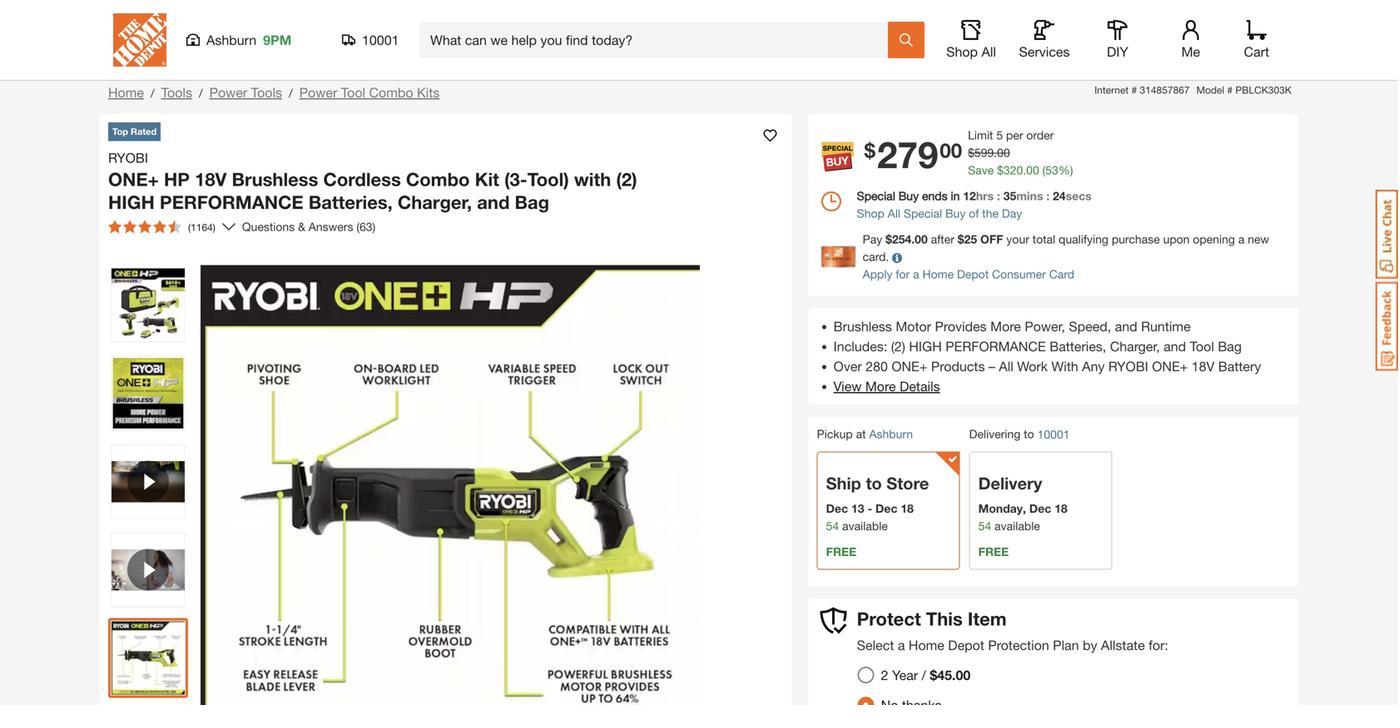 Task type: describe. For each thing, give the bounding box(es) containing it.
model
[[1197, 84, 1225, 96]]

tool)
[[528, 168, 569, 190]]

total
[[1033, 232, 1056, 246]]

performance inside brushless motor provides more power, speed, and runtime includes: (2) high performance batteries, charger, and tool bag over 280 one+ products – all work with any ryobi one+ 18v battery view more details
[[946, 338, 1046, 354]]

purchase
[[1112, 232, 1160, 246]]

top
[[112, 126, 128, 137]]

rated
[[131, 126, 157, 137]]

motor
[[896, 318, 932, 334]]

10001 inside delivering to 10001
[[1038, 427, 1070, 441]]

ends
[[922, 189, 948, 203]]

answers
[[309, 220, 353, 234]]

work
[[1018, 358, 1048, 374]]

/ right power tools link
[[289, 86, 293, 100]]

special buy ends in 12 hrs : 35 mins : 25 secs shop all special buy of the day
[[857, 189, 1092, 220]]

6313557321112 image
[[112, 445, 185, 518]]

any
[[1082, 358, 1105, 374]]

1 horizontal spatial 00
[[997, 146, 1010, 159]]

upon
[[1164, 232, 1190, 246]]

consumer
[[992, 267, 1046, 281]]

10001 button
[[342, 32, 400, 48]]

1 vertical spatial a
[[913, 267, 920, 281]]

power tools link
[[209, 84, 282, 100]]

free for monday,
[[979, 545, 1009, 558]]

brushless motor provides more power, speed, and runtime includes: (2) high performance batteries, charger, and tool bag over 280 one+ products – all work with any ryobi one+ 18v battery view more details
[[834, 318, 1262, 394]]

1 horizontal spatial .
[[1023, 163, 1027, 177]]

0 vertical spatial buy
[[899, 189, 919, 203]]

day
[[1002, 206, 1023, 220]]

apply
[[863, 267, 893, 281]]

0 horizontal spatial more
[[866, 378, 896, 394]]

high inside brushless motor provides more power, speed, and runtime includes: (2) high performance batteries, charger, and tool bag over 280 one+ products – all work with any ryobi one+ 18v battery view more details
[[909, 338, 942, 354]]

shop all
[[947, 44, 996, 60]]

pblck303k
[[1236, 84, 1292, 96]]

pickup at ashburn
[[817, 427, 913, 441]]

(63)
[[357, 220, 376, 234]]

ryobi power tool combo kits pblck303k e1.1 image
[[112, 357, 185, 430]]

protect this item select a home depot protection plan by allstate for:
[[857, 608, 1169, 653]]

bag inside ryobi one+ hp 18v brushless cordless combo kit (3-tool) with (2) high performance batteries, charger, and bag
[[515, 191, 549, 213]]

brushless inside ryobi one+ hp 18v brushless cordless combo kit (3-tool) with (2) high performance batteries, charger, and bag
[[232, 168, 318, 190]]

for:
[[1149, 637, 1169, 653]]

53
[[1046, 163, 1059, 177]]

diy button
[[1091, 20, 1145, 60]]

for
[[896, 267, 910, 281]]

after
[[931, 232, 955, 246]]

includes:
[[834, 338, 888, 354]]

(3-
[[504, 168, 528, 190]]

2 horizontal spatial one+
[[1152, 358, 1188, 374]]

0 vertical spatial home
[[108, 84, 144, 100]]

1 vertical spatial 25
[[964, 232, 977, 246]]

10001 link
[[1038, 426, 1070, 443]]

apply now image
[[821, 246, 863, 268]]

all inside brushless motor provides more power, speed, and runtime includes: (2) high performance batteries, charger, and tool bag over 280 one+ products – all work with any ryobi one+ 18v battery view more details
[[999, 358, 1014, 374]]

runtime
[[1141, 318, 1191, 334]]

this
[[926, 608, 963, 630]]

combo inside ryobi one+ hp 18v brushless cordless combo kit (3-tool) with (2) high performance batteries, charger, and bag
[[406, 168, 470, 190]]

(2) inside brushless motor provides more power, speed, and runtime includes: (2) high performance batteries, charger, and tool bag over 280 one+ products – all work with any ryobi one+ 18v battery view more details
[[891, 338, 906, 354]]

18 inside ship to store dec 13 - dec 18 54 available
[[901, 501, 914, 515]]

in
[[951, 189, 960, 203]]

(1164) link
[[102, 214, 236, 240]]

ryobi link
[[108, 148, 155, 168]]

54 inside ship to store dec 13 - dec 18 54 available
[[826, 519, 839, 533]]

bag inside brushless motor provides more power, speed, and runtime includes: (2) high performance batteries, charger, and tool bag over 280 one+ products – all work with any ryobi one+ 18v battery view more details
[[1218, 338, 1242, 354]]

cordless
[[323, 168, 401, 190]]

to for store
[[866, 473, 882, 493]]

280
[[866, 358, 888, 374]]

questions
[[242, 220, 295, 234]]

battery
[[1219, 358, 1262, 374]]

me
[[1182, 44, 1201, 60]]

and inside ryobi one+ hp 18v brushless cordless combo kit (3-tool) with (2) high performance batteries, charger, and bag
[[477, 191, 510, 213]]

at
[[856, 427, 866, 441]]

0 vertical spatial tool
[[341, 84, 366, 100]]

with
[[1052, 358, 1079, 374]]

0 vertical spatial combo
[[369, 84, 413, 100]]

view
[[834, 378, 862, 394]]

all inside shop all button
[[982, 44, 996, 60]]

per
[[1006, 128, 1024, 142]]

1 : from the left
[[997, 189, 1001, 203]]

13
[[852, 501, 865, 515]]

2 dec from the left
[[876, 501, 898, 515]]

tool inside brushless motor provides more power, speed, and runtime includes: (2) high performance batteries, charger, and tool bag over 280 one+ products – all work with any ryobi one+ 18v battery view more details
[[1190, 338, 1215, 354]]

delivery monday, dec 18 54 available
[[979, 473, 1068, 533]]

2 # from the left
[[1228, 84, 1233, 96]]

&
[[298, 220, 305, 234]]

ashburn button
[[869, 427, 913, 441]]

monday,
[[979, 501, 1026, 515]]

high inside ryobi one+ hp 18v brushless cordless combo kit (3-tool) with (2) high performance batteries, charger, and bag
[[108, 191, 155, 213]]

order
[[1027, 128, 1054, 142]]

products
[[931, 358, 985, 374]]

2 power from the left
[[299, 84, 337, 100]]

batteries, inside brushless motor provides more power, speed, and runtime includes: (2) high performance batteries, charger, and tool bag over 280 one+ products – all work with any ryobi one+ 18v battery view more details
[[1050, 338, 1107, 354]]

00 inside '$ 279 00'
[[940, 138, 962, 162]]

card
[[1050, 267, 1075, 281]]

of
[[969, 206, 979, 220]]

your total qualifying purchase upon opening a new card.
[[863, 232, 1270, 263]]

/ right tools link
[[199, 86, 203, 100]]

ryobi inside ryobi one+ hp 18v brushless cordless combo kit (3-tool) with (2) high performance batteries, charger, and bag
[[108, 150, 148, 166]]

pay $ 254.00 after $ 25 off
[[863, 232, 1004, 246]]

1 horizontal spatial special
[[904, 206, 942, 220]]

allstate
[[1101, 637, 1145, 653]]

mins
[[1017, 189, 1043, 203]]

select
[[857, 637, 894, 653]]

2 horizontal spatial 00
[[1027, 163, 1040, 177]]

254.00
[[892, 232, 928, 246]]

ryobi power tool combo kits pblck303k 40.2 image
[[112, 621, 185, 695]]

apply for a home depot consumer card
[[863, 267, 1075, 281]]

protect
[[857, 608, 921, 630]]

$ inside '$ 279 00'
[[865, 138, 876, 162]]

plan
[[1053, 637, 1079, 653]]

-
[[868, 501, 873, 515]]

view more details link
[[834, 378, 940, 394]]

apply for a home depot consumer card link
[[863, 267, 1075, 281]]

hrs
[[976, 189, 994, 203]]

$45.00
[[930, 667, 971, 683]]

top rated
[[112, 126, 157, 137]]

1 # from the left
[[1132, 84, 1137, 96]]

limit 5 per order $ 599 . 00 save $ 320 . 00 ( 53 %)
[[968, 128, 1073, 177]]

18 inside "delivery monday, dec 18 54 available"
[[1055, 501, 1068, 515]]

qualifying
[[1059, 232, 1109, 246]]

1 horizontal spatial buy
[[946, 206, 966, 220]]

ryobi inside brushless motor provides more power, speed, and runtime includes: (2) high performance batteries, charger, and tool bag over 280 one+ products – all work with any ryobi one+ 18v battery view more details
[[1109, 358, 1149, 374]]

charger, inside ryobi one+ hp 18v brushless cordless combo kit (3-tool) with (2) high performance batteries, charger, and bag
[[398, 191, 472, 213]]

1 horizontal spatial more
[[991, 318, 1021, 334]]

power tool combo kits link
[[299, 84, 440, 100]]

$ right 'pay' on the top
[[886, 232, 892, 246]]

provides
[[935, 318, 987, 334]]

ship
[[826, 473, 862, 493]]

2 horizontal spatial and
[[1164, 338, 1186, 354]]



Task type: locate. For each thing, give the bounding box(es) containing it.
secs
[[1066, 189, 1092, 203]]

(
[[1043, 163, 1046, 177]]

0 vertical spatial 25
[[1053, 189, 1066, 203]]

delivering
[[970, 427, 1021, 441]]

0 horizontal spatial batteries,
[[309, 191, 393, 213]]

tools
[[161, 84, 192, 100], [251, 84, 282, 100]]

2 vertical spatial all
[[999, 358, 1014, 374]]

store
[[887, 473, 929, 493]]

all left services
[[982, 44, 996, 60]]

10001 up power tool combo kits link
[[362, 32, 399, 48]]

shop up 'pay' on the top
[[857, 206, 885, 220]]

(2) down motor
[[891, 338, 906, 354]]

1 vertical spatial batteries,
[[1050, 338, 1107, 354]]

$ right 'after'
[[958, 232, 964, 246]]

shop left services
[[947, 44, 978, 60]]

me button
[[1165, 20, 1218, 60]]

54 down monday,
[[979, 519, 992, 533]]

5
[[997, 128, 1003, 142]]

ship to store dec 13 - dec 18 54 available
[[826, 473, 929, 533]]

0 vertical spatial and
[[477, 191, 510, 213]]

1 horizontal spatial one+
[[892, 358, 928, 374]]

1 vertical spatial (2)
[[891, 338, 906, 354]]

/ right year on the right
[[922, 667, 926, 683]]

charger, inside brushless motor provides more power, speed, and runtime includes: (2) high performance batteries, charger, and tool bag over 280 one+ products – all work with any ryobi one+ 18v battery view more details
[[1110, 338, 1160, 354]]

all right –
[[999, 358, 1014, 374]]

.
[[994, 146, 997, 159], [1023, 163, 1027, 177]]

0 vertical spatial performance
[[160, 191, 304, 213]]

home inside "protect this item select a home depot protection plan by allstate for:"
[[909, 637, 945, 653]]

18v inside ryobi one+ hp 18v brushless cordless combo kit (3-tool) with (2) high performance batteries, charger, and bag
[[195, 168, 227, 190]]

1 horizontal spatial 10001
[[1038, 427, 1070, 441]]

services
[[1019, 44, 1070, 60]]

buy
[[899, 189, 919, 203], [946, 206, 966, 220]]

charger, down cordless
[[398, 191, 472, 213]]

1 vertical spatial and
[[1115, 318, 1138, 334]]

hp
[[164, 168, 190, 190]]

item
[[968, 608, 1007, 630]]

0 horizontal spatial one+
[[108, 168, 159, 190]]

–
[[989, 358, 996, 374]]

bag
[[515, 191, 549, 213], [1218, 338, 1242, 354]]

shop inside special buy ends in 12 hrs : 35 mins : 25 secs shop all special buy of the day
[[857, 206, 885, 220]]

0 vertical spatial to
[[1024, 427, 1035, 441]]

speed,
[[1069, 318, 1112, 334]]

2 tools from the left
[[251, 84, 282, 100]]

tools down 9pm
[[251, 84, 282, 100]]

a right for
[[913, 267, 920, 281]]

one+ down runtime
[[1152, 358, 1188, 374]]

(2)
[[616, 168, 637, 190], [891, 338, 906, 354]]

1 horizontal spatial bag
[[1218, 338, 1242, 354]]

to for 10001
[[1024, 427, 1035, 441]]

performance up –
[[946, 338, 1046, 354]]

option group containing 2 year /
[[851, 660, 984, 705]]

1 vertical spatial buy
[[946, 206, 966, 220]]

1 horizontal spatial tools
[[251, 84, 282, 100]]

0 horizontal spatial 00
[[940, 138, 962, 162]]

0 vertical spatial depot
[[957, 267, 989, 281]]

high up 4.5 stars image
[[108, 191, 155, 213]]

$ left 279
[[865, 138, 876, 162]]

a inside "your total qualifying purchase upon opening a new card."
[[1239, 232, 1245, 246]]

0 horizontal spatial 18
[[901, 501, 914, 515]]

to inside delivering to 10001
[[1024, 427, 1035, 441]]

1 horizontal spatial available
[[995, 519, 1040, 533]]

1 vertical spatial special
[[904, 206, 942, 220]]

0 horizontal spatial #
[[1132, 84, 1137, 96]]

ashburn right at
[[869, 427, 913, 441]]

off
[[981, 232, 1004, 246]]

brushless inside brushless motor provides more power, speed, and runtime includes: (2) high performance batteries, charger, and tool bag over 280 one+ products – all work with any ryobi one+ 18v battery view more details
[[834, 318, 892, 334]]

to up -
[[866, 473, 882, 493]]

home up 2 year / $45.00 at the right of page
[[909, 637, 945, 653]]

buy down in
[[946, 206, 966, 220]]

and down kit
[[477, 191, 510, 213]]

performance up (1164)
[[160, 191, 304, 213]]

all up the 254.00
[[888, 206, 901, 220]]

1 horizontal spatial and
[[1115, 318, 1138, 334]]

pickup
[[817, 427, 853, 441]]

home up top
[[108, 84, 144, 100]]

1 horizontal spatial 18v
[[1192, 358, 1215, 374]]

1 vertical spatial ashburn
[[869, 427, 913, 441]]

0 horizontal spatial all
[[888, 206, 901, 220]]

ashburn left 9pm
[[206, 32, 257, 48]]

all
[[982, 44, 996, 60], [888, 206, 901, 220], [999, 358, 1014, 374]]

dec left the 13
[[826, 501, 848, 515]]

brushless up includes:
[[834, 318, 892, 334]]

1 18 from the left
[[901, 501, 914, 515]]

2 : from the left
[[1047, 189, 1050, 203]]

home link
[[108, 84, 144, 100]]

0 horizontal spatial tools
[[161, 84, 192, 100]]

0 horizontal spatial 18v
[[195, 168, 227, 190]]

home
[[108, 84, 144, 100], [923, 267, 954, 281], [909, 637, 945, 653]]

power
[[209, 84, 247, 100], [299, 84, 337, 100]]

0 vertical spatial high
[[108, 191, 155, 213]]

and right speed,
[[1115, 318, 1138, 334]]

one+ down ryobi link
[[108, 168, 159, 190]]

1 vertical spatial performance
[[946, 338, 1046, 354]]

special up 'pay' on the top
[[857, 189, 896, 203]]

$ down 'limit'
[[968, 146, 975, 159]]

shop inside button
[[947, 44, 978, 60]]

free
[[826, 545, 857, 558], [979, 545, 1009, 558]]

a
[[1239, 232, 1245, 246], [913, 267, 920, 281], [898, 637, 905, 653]]

1 vertical spatial 18v
[[1192, 358, 1215, 374]]

0 horizontal spatial a
[[898, 637, 905, 653]]

pay
[[863, 232, 883, 246]]

ryobi
[[108, 150, 148, 166], [1109, 358, 1149, 374]]

25 left off
[[964, 232, 977, 246]]

1 horizontal spatial all
[[982, 44, 996, 60]]

1 horizontal spatial 25
[[1053, 189, 1066, 203]]

1 horizontal spatial brushless
[[834, 318, 892, 334]]

1 horizontal spatial :
[[1047, 189, 1050, 203]]

1 horizontal spatial tool
[[1190, 338, 1215, 354]]

1 horizontal spatial shop
[[947, 44, 978, 60]]

What can we help you find today? search field
[[430, 22, 887, 57]]

2 18 from the left
[[1055, 501, 1068, 515]]

power right power tools link
[[299, 84, 337, 100]]

(2) inside ryobi one+ hp 18v brushless cordless combo kit (3-tool) with (2) high performance batteries, charger, and bag
[[616, 168, 637, 190]]

shop
[[947, 44, 978, 60], [857, 206, 885, 220]]

54 inside "delivery monday, dec 18 54 available"
[[979, 519, 992, 533]]

ryobi down "top rated"
[[108, 150, 148, 166]]

1 horizontal spatial dec
[[876, 501, 898, 515]]

0 horizontal spatial brushless
[[232, 168, 318, 190]]

1 54 from the left
[[826, 519, 839, 533]]

# right "model"
[[1228, 84, 1233, 96]]

0 horizontal spatial special
[[857, 189, 896, 203]]

questions & answers (63)
[[242, 220, 376, 234]]

0 vertical spatial .
[[994, 146, 997, 159]]

0 vertical spatial batteries,
[[309, 191, 393, 213]]

save
[[968, 163, 994, 177]]

internet
[[1095, 84, 1129, 96]]

by
[[1083, 637, 1098, 653]]

home / tools / power tools / power tool combo kits
[[108, 84, 440, 100]]

0 vertical spatial ashburn
[[206, 32, 257, 48]]

card.
[[863, 250, 889, 263]]

to inside ship to store dec 13 - dec 18 54 available
[[866, 473, 882, 493]]

batteries, inside ryobi one+ hp 18v brushless cordless combo kit (3-tool) with (2) high performance batteries, charger, and bag
[[309, 191, 393, 213]]

special down ends
[[904, 206, 942, 220]]

12
[[963, 189, 976, 203]]

more down 280
[[866, 378, 896, 394]]

brushless up questions at the top of page
[[232, 168, 318, 190]]

2 54 from the left
[[979, 519, 992, 533]]

shop all button
[[945, 20, 998, 60]]

one+ inside ryobi one+ hp 18v brushless cordless combo kit (3-tool) with (2) high performance batteries, charger, and bag
[[108, 168, 159, 190]]

$ right the save
[[997, 163, 1004, 177]]

320
[[1004, 163, 1023, 177]]

tool down runtime
[[1190, 338, 1215, 354]]

0 vertical spatial shop
[[947, 44, 978, 60]]

0 horizontal spatial and
[[477, 191, 510, 213]]

(1164) button
[[102, 214, 222, 240]]

ryobi one+ hp 18v brushless cordless combo kit (3-tool) with (2) high performance batteries, charger, and bag
[[108, 150, 637, 213]]

25
[[1053, 189, 1066, 203], [964, 232, 977, 246]]

the home depot logo image
[[113, 13, 166, 67]]

dec inside "delivery monday, dec 18 54 available"
[[1030, 501, 1052, 515]]

2
[[881, 667, 889, 683]]

one+ up the details
[[892, 358, 928, 374]]

0 vertical spatial ryobi
[[108, 150, 148, 166]]

: left 35
[[997, 189, 1001, 203]]

18 down the store
[[901, 501, 914, 515]]

a left new
[[1239, 232, 1245, 246]]

10001
[[362, 32, 399, 48], [1038, 427, 1070, 441]]

depot inside "protect this item select a home depot protection plan by allstate for:"
[[948, 637, 985, 653]]

1 horizontal spatial to
[[1024, 427, 1035, 441]]

# right the internet on the top right of the page
[[1132, 84, 1137, 96]]

25 up shop all special buy of the day link
[[1053, 189, 1066, 203]]

1 vertical spatial .
[[1023, 163, 1027, 177]]

1 vertical spatial 10001
[[1038, 427, 1070, 441]]

home down 'after'
[[923, 267, 954, 281]]

ryobi power tool combo kits pblck303k 64.0 image
[[112, 268, 185, 342]]

0 horizontal spatial .
[[994, 146, 997, 159]]

limit
[[968, 128, 994, 142]]

2 vertical spatial and
[[1164, 338, 1186, 354]]

25 inside special buy ends in 12 hrs : 35 mins : 25 secs shop all special buy of the day
[[1053, 189, 1066, 203]]

kits
[[417, 84, 440, 100]]

35
[[1004, 189, 1017, 203]]

cart link
[[1239, 20, 1275, 60]]

shop all special buy of the day link
[[821, 205, 1286, 222]]

314857867
[[1140, 84, 1190, 96]]

available down monday,
[[995, 519, 1040, 533]]

0 vertical spatial 10001
[[362, 32, 399, 48]]

1 dec from the left
[[826, 501, 848, 515]]

dec right -
[[876, 501, 898, 515]]

0 horizontal spatial to
[[866, 473, 882, 493]]

/
[[151, 86, 155, 100], [199, 86, 203, 100], [289, 86, 293, 100], [922, 667, 926, 683]]

0 horizontal spatial bag
[[515, 191, 549, 213]]

0 horizontal spatial shop
[[857, 206, 885, 220]]

0 vertical spatial bag
[[515, 191, 549, 213]]

tools right home link
[[161, 84, 192, 100]]

batteries,
[[309, 191, 393, 213], [1050, 338, 1107, 354]]

new
[[1248, 232, 1270, 246]]

and
[[477, 191, 510, 213], [1115, 318, 1138, 334], [1164, 338, 1186, 354]]

0 horizontal spatial 10001
[[362, 32, 399, 48]]

combo left kit
[[406, 168, 470, 190]]

depot down off
[[957, 267, 989, 281]]

18v inside brushless motor provides more power, speed, and runtime includes: (2) high performance batteries, charger, and tool bag over 280 one+ products – all work with any ryobi one+ 18v battery view more details
[[1192, 358, 1215, 374]]

available
[[843, 519, 888, 533], [995, 519, 1040, 533]]

tool
[[341, 84, 366, 100], [1190, 338, 1215, 354]]

. left (
[[1023, 163, 1027, 177]]

18 right monday,
[[1055, 501, 1068, 515]]

and down runtime
[[1164, 338, 1186, 354]]

bag down (3-
[[515, 191, 549, 213]]

performance
[[160, 191, 304, 213], [946, 338, 1046, 354]]

opening
[[1193, 232, 1235, 246]]

1 power from the left
[[209, 84, 247, 100]]

1 horizontal spatial #
[[1228, 84, 1233, 96]]

live chat image
[[1376, 190, 1399, 279]]

1 horizontal spatial a
[[913, 267, 920, 281]]

the
[[983, 206, 999, 220]]

0 vertical spatial charger,
[[398, 191, 472, 213]]

/ inside option group
[[922, 667, 926, 683]]

0 vertical spatial special
[[857, 189, 896, 203]]

1 horizontal spatial free
[[979, 545, 1009, 558]]

tool down "10001" 'button'
[[341, 84, 366, 100]]

performance inside ryobi one+ hp 18v brushless cordless combo kit (3-tool) with (2) high performance batteries, charger, and bag
[[160, 191, 304, 213]]

available inside "delivery monday, dec 18 54 available"
[[995, 519, 1040, 533]]

1 vertical spatial brushless
[[834, 318, 892, 334]]

delivery
[[979, 473, 1043, 493]]

ashburn 9pm
[[206, 32, 292, 48]]

0 horizontal spatial performance
[[160, 191, 304, 213]]

00 left (
[[1027, 163, 1040, 177]]

feedback link image
[[1376, 281, 1399, 371]]

1 vertical spatial combo
[[406, 168, 470, 190]]

1 vertical spatial more
[[866, 378, 896, 394]]

2 vertical spatial a
[[898, 637, 905, 653]]

2 horizontal spatial a
[[1239, 232, 1245, 246]]

high down motor
[[909, 338, 942, 354]]

to left 10001 link at the bottom
[[1024, 427, 1035, 441]]

1 vertical spatial bag
[[1218, 338, 1242, 354]]

free down monday,
[[979, 545, 1009, 558]]

0 horizontal spatial :
[[997, 189, 1001, 203]]

dec right monday,
[[1030, 501, 1052, 515]]

2 free from the left
[[979, 545, 1009, 558]]

batteries, down cordless
[[309, 191, 393, 213]]

00 down 5
[[997, 146, 1010, 159]]

18v
[[195, 168, 227, 190], [1192, 358, 1215, 374]]

1 free from the left
[[826, 545, 857, 558]]

option group
[[851, 660, 984, 705]]

10001 right delivering
[[1038, 427, 1070, 441]]

your
[[1007, 232, 1030, 246]]

1 horizontal spatial power
[[299, 84, 337, 100]]

1 vertical spatial home
[[923, 267, 954, 281]]

depot down item
[[948, 637, 985, 653]]

18v left battery on the right of page
[[1192, 358, 1215, 374]]

1 vertical spatial tool
[[1190, 338, 1215, 354]]

4.5 stars image
[[108, 220, 181, 234]]

0 horizontal spatial charger,
[[398, 191, 472, 213]]

0 horizontal spatial ryobi
[[108, 150, 148, 166]]

2 horizontal spatial dec
[[1030, 501, 1052, 515]]

/ left tools link
[[151, 86, 155, 100]]

0 horizontal spatial (2)
[[616, 168, 637, 190]]

a right select
[[898, 637, 905, 653]]

available inside ship to store dec 13 - dec 18 54 available
[[843, 519, 888, 533]]

00 left 'limit'
[[940, 138, 962, 162]]

power,
[[1025, 318, 1065, 334]]

buy left ends
[[899, 189, 919, 203]]

1 horizontal spatial ashburn
[[869, 427, 913, 441]]

0 horizontal spatial 25
[[964, 232, 977, 246]]

1 vertical spatial high
[[909, 338, 942, 354]]

(1164)
[[188, 221, 216, 233]]

free for to
[[826, 545, 857, 558]]

diy
[[1107, 44, 1129, 60]]

0 horizontal spatial 54
[[826, 519, 839, 533]]

power right tools link
[[209, 84, 247, 100]]

combo left the kits at the left
[[369, 84, 413, 100]]

1 available from the left
[[843, 519, 888, 533]]

all inside special buy ends in 12 hrs : 35 mins : 25 secs shop all special buy of the day
[[888, 206, 901, 220]]

0 horizontal spatial dec
[[826, 501, 848, 515]]

0 vertical spatial all
[[982, 44, 996, 60]]

one+
[[108, 168, 159, 190], [892, 358, 928, 374], [1152, 358, 1188, 374]]

bag up battery on the right of page
[[1218, 338, 1242, 354]]

batteries, down speed,
[[1050, 338, 1107, 354]]

18v right "hp"
[[195, 168, 227, 190]]

a inside "protect this item select a home depot protection plan by allstate for:"
[[898, 637, 905, 653]]

0 vertical spatial 18v
[[195, 168, 227, 190]]

charger, down runtime
[[1110, 338, 1160, 354]]

info image
[[893, 253, 903, 263]]

protection
[[988, 637, 1050, 653]]

1 tools from the left
[[161, 84, 192, 100]]

more left power,
[[991, 318, 1021, 334]]

54 down ship
[[826, 519, 839, 533]]

available down -
[[843, 519, 888, 533]]

ashburn
[[206, 32, 257, 48], [869, 427, 913, 441]]

1 vertical spatial charger,
[[1110, 338, 1160, 354]]

0 vertical spatial more
[[991, 318, 1021, 334]]

combo
[[369, 84, 413, 100], [406, 168, 470, 190]]

free down the 13
[[826, 545, 857, 558]]

. down 5
[[994, 146, 997, 159]]

1 horizontal spatial 18
[[1055, 501, 1068, 515]]

brushless
[[232, 168, 318, 190], [834, 318, 892, 334]]

10001 inside 'button'
[[362, 32, 399, 48]]

1 horizontal spatial 54
[[979, 519, 992, 533]]

with
[[574, 168, 611, 190]]

over
[[834, 358, 862, 374]]

6319071847112 image
[[112, 533, 185, 606]]

0 horizontal spatial free
[[826, 545, 857, 558]]

3 dec from the left
[[1030, 501, 1052, 515]]

ryobi right any
[[1109, 358, 1149, 374]]

2 available from the left
[[995, 519, 1040, 533]]

(2) right with on the top left of page
[[616, 168, 637, 190]]

: right mins
[[1047, 189, 1050, 203]]



Task type: vqa. For each thing, say whether or not it's contained in the screenshot.
leftmost RYOBI
yes



